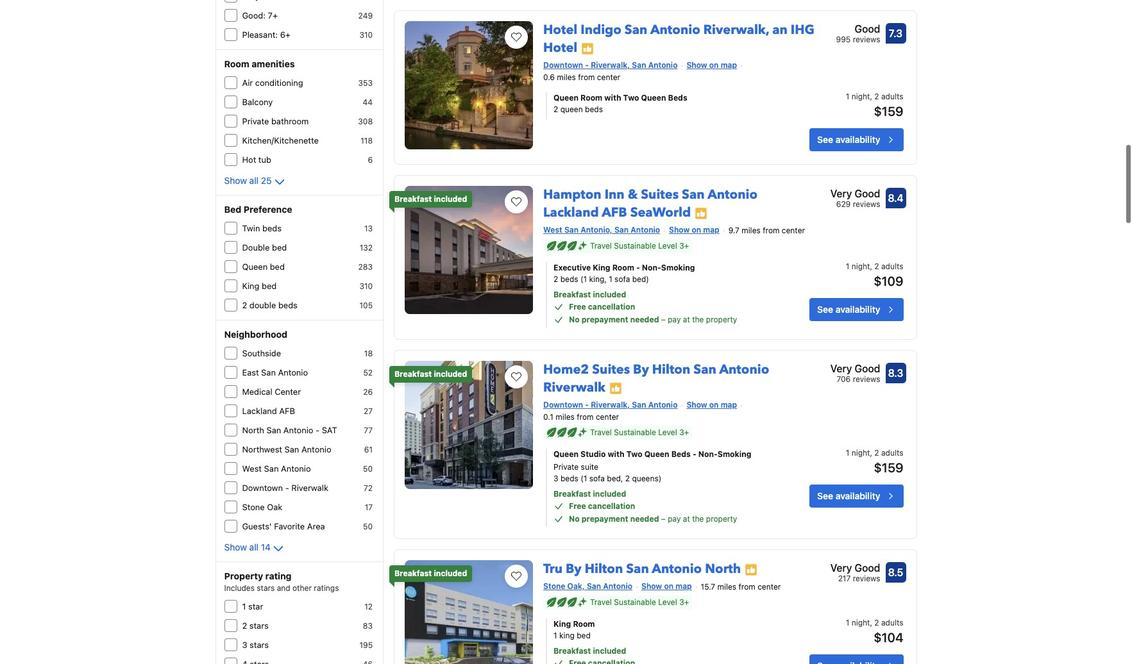 Task type: describe. For each thing, give the bounding box(es) containing it.
(1 inside the private suite 3 beds (1 sofa bed, 2 queens) breakfast included
[[581, 474, 587, 484]]

1 horizontal spatial non-
[[699, 450, 718, 459]]

cancellation for riverwalk
[[588, 502, 635, 511]]

executive
[[554, 263, 591, 273]]

17
[[365, 503, 373, 513]]

at for suites
[[683, 315, 690, 325]]

travel sustainable level 3+ for lackland
[[590, 241, 689, 251]]

show for home2 suites by hilton san antonio riverwalk
[[687, 400, 707, 410]]

antonio,
[[581, 225, 613, 235]]

night for hotel indigo san antonio riverwalk, an ihg hotel
[[852, 92, 870, 102]]

queen room with two queen beds 2 queen beds
[[554, 93, 688, 114]]

see for home2 suites by hilton san antonio riverwalk
[[817, 491, 834, 502]]

2 double beds
[[242, 300, 298, 311]]

tru by hilton san antonio north
[[543, 561, 741, 578]]

home2 suites by hilton san antonio riverwalk link
[[543, 356, 769, 397]]

bed
[[224, 204, 241, 215]]

8.3
[[888, 368, 904, 379]]

suite
[[581, 463, 599, 472]]

beds for queen room with two queen beds 2 queen beds
[[668, 93, 688, 103]]

queen bed
[[242, 262, 285, 272]]

good 995 reviews
[[836, 23, 881, 45]]

sat
[[322, 425, 337, 436]]

miles for hotel indigo san antonio riverwalk, an ihg hotel
[[557, 73, 576, 82]]

very for hampton inn & suites san antonio lackland afb seaworld
[[831, 188, 852, 200]]

west for west san antonio, san antonio
[[543, 225, 563, 235]]

1 inside 1 king bed breakfast included
[[554, 631, 557, 641]]

air
[[242, 78, 253, 88]]

room inside queen room with two queen beds 2 queen beds
[[581, 93, 603, 103]]

0.6 miles from center
[[543, 73, 621, 82]]

3+ for san
[[680, 598, 689, 607]]

see availability link for hampton inn & suites san antonio lackland afb seaworld
[[810, 298, 904, 321]]

northwest
[[242, 445, 282, 455]]

, for hampton inn & suites san antonio lackland afb seaworld
[[870, 262, 873, 271]]

27
[[364, 407, 373, 416]]

neighborhood
[[224, 329, 287, 340]]

breakfast inside the private suite 3 beds (1 sofa bed, 2 queens) breakfast included
[[554, 489, 591, 499]]

stone oak
[[242, 502, 283, 513]]

west for west san antonio
[[242, 464, 262, 474]]

1 star
[[242, 602, 263, 612]]

good for home2 suites by hilton san antonio riverwalk
[[855, 363, 881, 375]]

bed,
[[607, 474, 623, 484]]

0 vertical spatial non-
[[642, 263, 661, 273]]

0 horizontal spatial riverwalk
[[292, 483, 328, 493]]

3 sustainable from the top
[[614, 598, 656, 607]]

see availability for hampton inn & suites san antonio lackland afb seaworld
[[817, 304, 881, 315]]

8.4
[[888, 193, 904, 204]]

show all 14
[[224, 542, 271, 553]]

see availability for home2 suites by hilton san antonio riverwalk
[[817, 491, 881, 502]]

good element
[[836, 21, 881, 37]]

show down hot
[[224, 175, 247, 186]]

queen room with two queen beds link
[[554, 93, 771, 104]]

oak
[[267, 502, 283, 513]]

show all 14 button
[[224, 542, 286, 557]]

center
[[275, 387, 301, 397]]

reviews inside good 995 reviews
[[853, 35, 881, 45]]

629
[[836, 200, 851, 209]]

northwest san antonio
[[242, 445, 331, 455]]

double
[[249, 300, 276, 311]]

pay for suites
[[668, 315, 681, 325]]

scored 7.3 element
[[886, 23, 906, 44]]

map for suites
[[703, 225, 720, 235]]

san inside hampton inn & suites san antonio lackland afb seaworld
[[682, 186, 705, 204]]

show for tru by hilton san antonio north
[[642, 582, 662, 592]]

from for hotel indigo san antonio riverwalk, an ihg hotel
[[578, 73, 595, 82]]

property
[[224, 571, 263, 582]]

$109
[[874, 274, 904, 289]]

double
[[242, 243, 270, 253]]

center for hotel indigo san antonio riverwalk, an ihg hotel
[[597, 73, 621, 82]]

$104
[[874, 631, 904, 645]]

beds inside queen room with two queen beds 2 queen beds
[[585, 105, 603, 114]]

beds right double
[[278, 300, 298, 311]]

3 inside the private suite 3 beds (1 sofa bed, 2 queens) breakfast included
[[554, 474, 559, 484]]

king
[[559, 631, 575, 641]]

medical center
[[242, 387, 301, 397]]

353
[[358, 78, 373, 88]]

free for riverwalk
[[569, 502, 586, 511]]

stone for stone oak
[[242, 502, 265, 513]]

king room
[[554, 620, 595, 629]]

guests' favorite area
[[242, 522, 325, 532]]

&
[[628, 186, 638, 204]]

310 for king bed
[[360, 282, 373, 291]]

sofa for lackland
[[615, 275, 630, 284]]

riverwalk, inside 'hotel indigo san antonio riverwalk, an ihg hotel'
[[704, 21, 769, 39]]

by inside home2 suites by hilton san antonio riverwalk
[[633, 361, 649, 379]]

two for room
[[623, 93, 639, 103]]

center for hampton inn & suites san antonio lackland afb seaworld
[[782, 226, 805, 236]]

beds for queen studio with two queen beds - non-smoking
[[672, 450, 691, 459]]

level for suites
[[659, 241, 677, 251]]

no prepayment needed – pay at the property for lackland
[[569, 315, 737, 325]]

reviews for tru by hilton san antonio north
[[853, 574, 881, 584]]

adults for home2 suites by hilton san antonio riverwalk
[[882, 448, 904, 458]]

2 inside queen room with two queen beds 2 queen beds
[[554, 105, 558, 114]]

west san antonio, san antonio
[[543, 225, 660, 235]]

southside
[[242, 348, 281, 359]]

map for san
[[676, 582, 692, 592]]

very good 217 reviews
[[831, 563, 881, 584]]

pleasant:
[[242, 30, 278, 40]]

1 inside 1 night , 2 adults $104
[[846, 618, 850, 628]]

free cancellation for lackland
[[569, 302, 635, 312]]

this property is part of our preferred partner program. it's committed to providing excellent service and good value. it'll pay us a higher commission if you make a booking. image for suites
[[695, 207, 708, 220]]

private bathroom
[[242, 116, 309, 126]]

scored 8.3 element
[[886, 363, 906, 384]]

indigo
[[581, 21, 622, 39]]

executive king room - non-smoking
[[554, 263, 695, 273]]

3+ for suites
[[680, 241, 689, 251]]

0 vertical spatial north
[[242, 425, 264, 436]]

scored 8.5 element
[[886, 563, 906, 583]]

2 vertical spatial downtown
[[242, 483, 283, 493]]

see availability for hotel indigo san antonio riverwalk, an ihg hotel
[[817, 134, 881, 145]]

this property is part of our preferred partner program. it's committed to providing excellent service and good value. it'll pay us a higher commission if you make a booking. image for antonio
[[581, 42, 594, 55]]

private for private suite 3 beds (1 sofa bed, 2 queens) breakfast included
[[554, 463, 579, 472]]

1 night , 2 adults $109
[[846, 262, 904, 289]]

0.1 miles from center
[[543, 412, 619, 422]]

lackland afb
[[242, 406, 295, 416]]

hampton inn & suites san antonio lackland afb seaworld image
[[405, 186, 533, 315]]

tru by hilton san antonio north link
[[543, 556, 741, 578]]

kitchen/kitchenette
[[242, 135, 319, 146]]

see availability link for hotel indigo san antonio riverwalk, an ihg hotel
[[810, 128, 904, 152]]

0 vertical spatial smoking
[[661, 263, 695, 273]]

pleasant: 6+
[[242, 30, 291, 40]]

1 vertical spatial afb
[[279, 406, 295, 416]]

249
[[358, 11, 373, 21]]

0 horizontal spatial hilton
[[585, 561, 623, 578]]

3 breakfast included from the top
[[395, 569, 467, 579]]

room inside 'link'
[[573, 620, 595, 629]]

breakfast inside 2 beds (1 king, 1 sofa bed) breakfast included
[[554, 290, 591, 300]]

2 inside 2 beds (1 king, 1 sofa bed) breakfast included
[[554, 275, 558, 284]]

132
[[360, 243, 373, 253]]

show all 25
[[224, 175, 272, 186]]

9.7
[[729, 226, 740, 236]]

bed for queen bed
[[270, 262, 285, 272]]

map for antonio
[[721, 61, 737, 70]]

2 inside 1 night , 2 adults $104
[[875, 618, 879, 628]]

king room link
[[554, 619, 771, 631]]

show all 25 button
[[224, 175, 287, 190]]

14
[[261, 542, 271, 553]]

hampton inn & suites san antonio lackland afb seaworld link
[[543, 181, 758, 221]]

see for hampton inn & suites san antonio lackland afb seaworld
[[817, 304, 834, 315]]

0 vertical spatial king
[[593, 263, 611, 273]]

favorite
[[274, 522, 305, 532]]

breakfast inside 1 king bed breakfast included
[[554, 647, 591, 656]]

sofa for riverwalk
[[589, 474, 605, 484]]

, for hotel indigo san antonio riverwalk, an ihg hotel
[[870, 92, 873, 102]]

map for hilton
[[721, 400, 737, 410]]

3 travel from the top
[[590, 598, 612, 607]]

0 horizontal spatial lackland
[[242, 406, 277, 416]]

east san antonio
[[242, 368, 308, 378]]

area
[[307, 522, 325, 532]]

1 inside 1 night , 2 adults $109
[[846, 262, 850, 271]]

included inside 2 beds (1 king, 1 sofa bed) breakfast included
[[593, 290, 626, 300]]

the for home2 suites by hilton san antonio riverwalk
[[692, 515, 704, 524]]

1 inside 2 beds (1 king, 1 sofa bed) breakfast included
[[609, 275, 613, 284]]

1 vertical spatial 3
[[242, 640, 247, 651]]

2 inside the private suite 3 beds (1 sofa bed, 2 queens) breakfast included
[[625, 474, 630, 484]]

2 stars
[[242, 621, 269, 631]]

property rating includes stars and other ratings
[[224, 571, 339, 593]]

executive king room - non-smoking link
[[554, 262, 771, 274]]

105
[[360, 301, 373, 311]]

all for 14
[[249, 542, 259, 553]]

1 vertical spatial by
[[566, 561, 582, 578]]

7.3
[[889, 28, 903, 39]]

1 night , 2 adults $159 for home2 suites by hilton san antonio riverwalk
[[846, 448, 904, 475]]

guests'
[[242, 522, 272, 532]]

antonio inside 'hotel indigo san antonio riverwalk, an ihg hotel'
[[651, 21, 701, 39]]

suites inside home2 suites by hilton san antonio riverwalk
[[592, 361, 630, 379]]

12
[[365, 602, 373, 612]]

level for hilton
[[659, 428, 677, 438]]

195
[[360, 641, 373, 651]]

double bed
[[242, 243, 287, 253]]

reviews for home2 suites by hilton san antonio riverwalk
[[853, 375, 881, 384]]

ratings
[[314, 584, 339, 593]]

stars for 2 stars
[[249, 621, 269, 631]]

queen down 'hotel indigo san antonio riverwalk, an ihg hotel'
[[641, 93, 666, 103]]

1 king bed breakfast included
[[554, 631, 626, 656]]

this property is part of our preferred partner program. it's committed to providing excellent service and good value. it'll pay us a higher commission if you make a booking. image for suites
[[695, 207, 708, 220]]

queen for queen room with two queen beds 2 queen beds
[[554, 93, 579, 103]]

level for san
[[659, 598, 677, 607]]

6
[[368, 155, 373, 165]]

queen up the queens)
[[645, 450, 670, 459]]

on for hilton
[[710, 400, 719, 410]]

center for home2 suites by hilton san antonio riverwalk
[[596, 412, 619, 422]]

north san antonio - sat
[[242, 425, 337, 436]]

adults for hampton inn & suites san antonio lackland afb seaworld
[[882, 262, 904, 271]]

included inside 1 king bed breakfast included
[[593, 647, 626, 656]]

217
[[838, 574, 851, 584]]

queen for queen studio with two queen beds - non-smoking
[[554, 450, 579, 459]]

bed inside 1 king bed breakfast included
[[577, 631, 591, 641]]

beds inside the private suite 3 beds (1 sofa bed, 2 queens) breakfast included
[[561, 474, 579, 484]]

see for hotel indigo san antonio riverwalk, an ihg hotel
[[817, 134, 834, 145]]

twin beds
[[242, 223, 282, 234]]

conditioning
[[255, 78, 303, 88]]



Task type: vqa. For each thing, say whether or not it's contained in the screenshot.


Task type: locate. For each thing, give the bounding box(es) containing it.
this property is part of our preferred partner program. it's committed to providing excellent service and good value. it'll pay us a higher commission if you make a booking. image up 0.1 miles from center at the bottom of the page
[[610, 382, 622, 395]]

0 vertical spatial free cancellation
[[569, 302, 635, 312]]

stone down 'tru'
[[543, 582, 566, 592]]

from up queen
[[578, 73, 595, 82]]

6+
[[280, 30, 291, 40]]

2 good from the top
[[855, 188, 881, 200]]

$159 for hotel indigo san antonio riverwalk, an ihg hotel
[[874, 104, 904, 119]]

1 horizontal spatial king
[[554, 620, 571, 629]]

1 vertical spatial stars
[[249, 621, 269, 631]]

2 needed from the top
[[630, 515, 659, 524]]

lackland inside hampton inn & suites san antonio lackland afb seaworld
[[543, 204, 599, 221]]

50 up 72
[[363, 465, 373, 474]]

50 for area
[[363, 522, 373, 532]]

0 vertical spatial stars
[[257, 584, 275, 593]]

downtown up 0.6
[[543, 61, 583, 70]]

0 vertical spatial afb
[[602, 204, 627, 221]]

stars inside property rating includes stars and other ratings
[[257, 584, 275, 593]]

1 vertical spatial (1
[[581, 474, 587, 484]]

prepayment down 2 beds (1 king, 1 sofa bed) breakfast included
[[582, 315, 629, 325]]

very
[[831, 188, 852, 200], [831, 363, 852, 375], [831, 563, 852, 574]]

0 vertical spatial at
[[683, 315, 690, 325]]

2 no prepayment needed – pay at the property from the top
[[569, 515, 737, 524]]

queen studio with two queen beds - non-smoking
[[554, 450, 752, 459]]

from right 15.7
[[739, 582, 756, 592]]

1 vertical spatial beds
[[672, 450, 691, 459]]

1 vertical spatial cancellation
[[588, 502, 635, 511]]

room up 'air'
[[224, 58, 249, 69]]

1 good from the top
[[855, 23, 881, 35]]

1 downtown - riverwalk, san antonio from the top
[[543, 61, 678, 70]]

2 travel from the top
[[590, 428, 612, 438]]

miles
[[557, 73, 576, 82], [742, 226, 761, 236], [556, 412, 575, 422], [718, 582, 737, 592]]

adults inside 1 night , 2 adults $104
[[882, 618, 904, 628]]

on down home2 suites by hilton san antonio riverwalk
[[710, 400, 719, 410]]

bed)
[[632, 275, 649, 284]]

show on map for san
[[642, 582, 692, 592]]

3+ for hilton
[[680, 428, 689, 438]]

reviews right '217'
[[853, 574, 881, 584]]

night inside 1 night , 2 adults $109
[[852, 262, 870, 271]]

1 vertical spatial with
[[608, 450, 625, 459]]

1 very from the top
[[831, 188, 852, 200]]

from for home2 suites by hilton san antonio riverwalk
[[577, 412, 594, 422]]

level up "executive king room - non-smoking" link
[[659, 241, 677, 251]]

level up king room 'link'
[[659, 598, 677, 607]]

0 vertical spatial no
[[569, 315, 580, 325]]

hotel left indigo
[[543, 21, 578, 39]]

1 vertical spatial see availability
[[817, 304, 881, 315]]

3 availability from the top
[[836, 491, 881, 502]]

0 vertical spatial two
[[623, 93, 639, 103]]

2 see availability link from the top
[[810, 298, 904, 321]]

1 horizontal spatial smoking
[[718, 450, 752, 459]]

availability for home2 suites by hilton san antonio riverwalk
[[836, 491, 881, 502]]

0 vertical spatial level
[[659, 241, 677, 251]]

downtown - riverwalk
[[242, 483, 328, 493]]

4 adults from the top
[[882, 618, 904, 628]]

1 all from the top
[[249, 175, 259, 186]]

on down the tru by hilton san antonio north
[[664, 582, 674, 592]]

–
[[661, 315, 666, 325], [661, 515, 666, 524]]

0 vertical spatial very good element
[[831, 186, 881, 202]]

property for hampton inn & suites san antonio lackland afb seaworld
[[706, 315, 737, 325]]

1 vertical spatial 50
[[363, 522, 373, 532]]

travel sustainable level 3+ up queen studio with two queen beds - non-smoking
[[590, 428, 689, 438]]

riverwalk inside home2 suites by hilton san antonio riverwalk
[[543, 379, 606, 397]]

1 horizontal spatial afb
[[602, 204, 627, 221]]

0 horizontal spatial by
[[566, 561, 582, 578]]

very inside very good 629 reviews
[[831, 188, 852, 200]]

2 310 from the top
[[360, 282, 373, 291]]

reviews right 629
[[853, 200, 881, 209]]

3 very from the top
[[831, 563, 852, 574]]

free
[[569, 302, 586, 312], [569, 502, 586, 511]]

1 vertical spatial very good element
[[831, 361, 881, 377]]

all for 25
[[249, 175, 259, 186]]

2 see from the top
[[817, 304, 834, 315]]

an
[[773, 21, 788, 39]]

with inside queen room with two queen beds 2 queen beds
[[605, 93, 621, 103]]

from
[[578, 73, 595, 82], [763, 226, 780, 236], [577, 412, 594, 422], [739, 582, 756, 592]]

afb inside hampton inn & suites san antonio lackland afb seaworld
[[602, 204, 627, 221]]

8.5
[[888, 567, 904, 579]]

queen for queen bed
[[242, 262, 268, 272]]

sustainable for riverwalk
[[614, 428, 656, 438]]

very good element left 8.5
[[831, 561, 881, 576]]

3+ up queen studio with two queen beds - non-smoking link
[[680, 428, 689, 438]]

pay down "executive king room - non-smoking" link
[[668, 315, 681, 325]]

1 vertical spatial free cancellation
[[569, 502, 635, 511]]

bed for double bed
[[272, 243, 287, 253]]

1 breakfast included from the top
[[395, 195, 467, 204]]

good for hampton inn & suites san antonio lackland afb seaworld
[[855, 188, 881, 200]]

2 prepayment from the top
[[582, 515, 629, 524]]

1 , from the top
[[870, 92, 873, 102]]

2 see availability from the top
[[817, 304, 881, 315]]

stone for stone oak, san antonio
[[543, 582, 566, 592]]

1 night from the top
[[852, 92, 870, 102]]

bed down king room
[[577, 631, 591, 641]]

2 travel sustainable level 3+ from the top
[[590, 428, 689, 438]]

0 vertical spatial free
[[569, 302, 586, 312]]

afb down 'center'
[[279, 406, 295, 416]]

inn
[[605, 186, 625, 204]]

property for home2 suites by hilton san antonio riverwalk
[[706, 515, 737, 524]]

from for tru by hilton san antonio north
[[739, 582, 756, 592]]

private for private bathroom
[[242, 116, 269, 126]]

stars down star
[[249, 621, 269, 631]]

free cancellation for riverwalk
[[569, 502, 635, 511]]

no prepayment needed – pay at the property for riverwalk
[[569, 515, 737, 524]]

0 vertical spatial prepayment
[[582, 315, 629, 325]]

good right 629
[[855, 188, 881, 200]]

with right studio
[[608, 450, 625, 459]]

prepayment down the private suite 3 beds (1 sofa bed, 2 queens) breakfast included
[[582, 515, 629, 524]]

0 vertical spatial sofa
[[615, 275, 630, 284]]

3 see availability link from the top
[[810, 485, 904, 508]]

miles for hampton inn & suites san antonio lackland afb seaworld
[[742, 226, 761, 236]]

riverwalk, for antonio
[[591, 61, 630, 70]]

2 all from the top
[[249, 542, 259, 553]]

1 horizontal spatial stone
[[543, 582, 566, 592]]

pay up tru by hilton san antonio north link
[[668, 515, 681, 524]]

good inside very good 706 reviews
[[855, 363, 881, 375]]

beds
[[585, 105, 603, 114], [262, 223, 282, 234], [561, 275, 578, 284], [278, 300, 298, 311], [561, 474, 579, 484]]

1 no prepayment needed – pay at the property from the top
[[569, 315, 737, 325]]

home2 suites by hilton san antonio riverwalk
[[543, 361, 769, 397]]

1 vertical spatial west
[[242, 464, 262, 474]]

1 see availability from the top
[[817, 134, 881, 145]]

0 vertical spatial travel
[[590, 241, 612, 251]]

0 vertical spatial stone
[[242, 502, 265, 513]]

very inside very good 706 reviews
[[831, 363, 852, 375]]

lackland down hampton
[[543, 204, 599, 221]]

free cancellation down the private suite 3 beds (1 sofa bed, 2 queens) breakfast included
[[569, 502, 635, 511]]

, inside 1 night , 2 adults $109
[[870, 262, 873, 271]]

twin
[[242, 223, 260, 234]]

king inside 'link'
[[554, 620, 571, 629]]

1 310 from the top
[[360, 30, 373, 40]]

2 pay from the top
[[668, 515, 681, 524]]

2 vertical spatial level
[[659, 598, 677, 607]]

downtown for home2 suites by hilton san antonio riverwalk
[[543, 400, 583, 410]]

private inside the private suite 3 beds (1 sofa bed, 2 queens) breakfast included
[[554, 463, 579, 472]]

show on map for suites
[[669, 225, 720, 235]]

0 horizontal spatial west
[[242, 464, 262, 474]]

miles right 15.7
[[718, 582, 737, 592]]

1 needed from the top
[[630, 315, 659, 325]]

show down home2 suites by hilton san antonio riverwalk
[[687, 400, 707, 410]]

queen up queen
[[554, 93, 579, 103]]

prepayment
[[582, 315, 629, 325], [582, 515, 629, 524]]

on for suites
[[692, 225, 701, 235]]

the
[[692, 315, 704, 325], [692, 515, 704, 524]]

north
[[242, 425, 264, 436], [705, 561, 741, 578]]

– for lackland
[[661, 315, 666, 325]]

center
[[597, 73, 621, 82], [782, 226, 805, 236], [596, 412, 619, 422], [758, 582, 781, 592]]

good for tru by hilton san antonio north
[[855, 563, 881, 574]]

see
[[817, 134, 834, 145], [817, 304, 834, 315], [817, 491, 834, 502]]

tub
[[259, 155, 271, 165]]

2 breakfast included from the top
[[395, 370, 467, 379]]

riverwalk, left an
[[704, 21, 769, 39]]

3 very good element from the top
[[831, 561, 881, 576]]

2 downtown - riverwalk, san antonio from the top
[[543, 400, 678, 410]]

center right 9.7
[[782, 226, 805, 236]]

bed up 2 double beds at left
[[262, 281, 277, 291]]

balcony
[[242, 97, 273, 107]]

0 vertical spatial availability
[[836, 134, 881, 145]]

with down 0.6 miles from center
[[605, 93, 621, 103]]

1 vertical spatial no
[[569, 515, 580, 524]]

hot
[[242, 155, 256, 165]]

310 down 249
[[360, 30, 373, 40]]

1 reviews from the top
[[853, 35, 881, 45]]

reviews inside very good 629 reviews
[[853, 200, 881, 209]]

night for home2 suites by hilton san antonio riverwalk
[[852, 448, 870, 458]]

travel sustainable level 3+ up executive king room - non-smoking at top
[[590, 241, 689, 251]]

– down the queens)
[[661, 515, 666, 524]]

king up 'king,'
[[593, 263, 611, 273]]

52
[[363, 368, 373, 378]]

two for studio
[[627, 450, 643, 459]]

1 cancellation from the top
[[588, 302, 635, 312]]

night
[[852, 92, 870, 102], [852, 262, 870, 271], [852, 448, 870, 458], [852, 618, 870, 628]]

private down balcony
[[242, 116, 269, 126]]

2 cancellation from the top
[[588, 502, 635, 511]]

1 horizontal spatial 3
[[554, 474, 559, 484]]

adults for tru by hilton san antonio north
[[882, 618, 904, 628]]

needed
[[630, 315, 659, 325], [630, 515, 659, 524]]

reviews for hampton inn & suites san antonio lackland afb seaworld
[[853, 200, 881, 209]]

riverwalk, up 0.6 miles from center
[[591, 61, 630, 70]]

1 free from the top
[[569, 302, 586, 312]]

travel for lackland
[[590, 241, 612, 251]]

san inside 'hotel indigo san antonio riverwalk, an ihg hotel'
[[625, 21, 648, 39]]

1 horizontal spatial west
[[543, 225, 563, 235]]

show for hotel indigo san antonio riverwalk, an ihg hotel
[[687, 61, 707, 70]]

availability for hotel indigo san antonio riverwalk, an ihg hotel
[[836, 134, 881, 145]]

2 inside 1 night , 2 adults $109
[[875, 262, 879, 271]]

very good element left 8.4
[[831, 186, 881, 202]]

15.7
[[701, 582, 716, 592]]

0 vertical spatial –
[[661, 315, 666, 325]]

queen
[[554, 93, 579, 103], [641, 93, 666, 103], [242, 262, 268, 272], [554, 450, 579, 459], [645, 450, 670, 459]]

2 1 night , 2 adults $159 from the top
[[846, 448, 904, 475]]

(1 left 'king,'
[[581, 275, 587, 284]]

beds down preference
[[262, 223, 282, 234]]

2 vertical spatial king
[[554, 620, 571, 629]]

with for room
[[605, 93, 621, 103]]

, for tru by hilton san antonio north
[[870, 618, 873, 628]]

2 vertical spatial see availability
[[817, 491, 881, 502]]

2 the from the top
[[692, 515, 704, 524]]

downtown for hotel indigo san antonio riverwalk, an ihg hotel
[[543, 61, 583, 70]]

2 free cancellation from the top
[[569, 502, 635, 511]]

see availability link for home2 suites by hilton san antonio riverwalk
[[810, 485, 904, 508]]

antonio inside home2 suites by hilton san antonio riverwalk
[[720, 361, 769, 379]]

2 beds (1 king, 1 sofa bed) breakfast included
[[554, 275, 649, 300]]

beds
[[668, 93, 688, 103], [672, 450, 691, 459]]

3 down 2 stars
[[242, 640, 247, 651]]

2 very good element from the top
[[831, 361, 881, 377]]

50 down '17'
[[363, 522, 373, 532]]

1 – from the top
[[661, 315, 666, 325]]

by
[[633, 361, 649, 379], [566, 561, 582, 578]]

tru
[[543, 561, 563, 578]]

queen
[[561, 105, 583, 114]]

3 left bed, at right
[[554, 474, 559, 484]]

show down guests'
[[224, 542, 247, 553]]

free for lackland
[[569, 302, 586, 312]]

good inside very good 217 reviews
[[855, 563, 881, 574]]

1 horizontal spatial private
[[554, 463, 579, 472]]

on for antonio
[[710, 61, 719, 70]]

1 vertical spatial non-
[[699, 450, 718, 459]]

all left the 14
[[249, 542, 259, 553]]

50 for antonio
[[363, 465, 373, 474]]

2 , from the top
[[870, 262, 873, 271]]

very for tru by hilton san antonio north
[[831, 563, 852, 574]]

this property is part of our preferred partner program. it's committed to providing excellent service and good value. it'll pay us a higher commission if you make a booking. image
[[581, 42, 594, 55], [695, 207, 708, 220], [610, 382, 622, 395], [745, 564, 758, 577]]

show for hampton inn & suites san antonio lackland afb seaworld
[[669, 225, 690, 235]]

travel down stone oak, san antonio
[[590, 598, 612, 607]]

two inside queen room with two queen beds 2 queen beds
[[623, 93, 639, 103]]

2 vertical spatial very good element
[[831, 561, 881, 576]]

very for home2 suites by hilton san antonio riverwalk
[[831, 363, 852, 375]]

1 vertical spatial travel sustainable level 3+
[[590, 428, 689, 438]]

room up bed)
[[613, 263, 634, 273]]

the for hampton inn & suites san antonio lackland afb seaworld
[[692, 315, 704, 325]]

travel up studio
[[590, 428, 612, 438]]

2 3+ from the top
[[680, 428, 689, 438]]

3 travel sustainable level 3+ from the top
[[590, 598, 689, 607]]

0 vertical spatial downtown - riverwalk, san antonio
[[543, 61, 678, 70]]

beds inside 2 beds (1 king, 1 sofa bed) breakfast included
[[561, 275, 578, 284]]

tru by hilton san antonio north image
[[405, 561, 533, 665]]

beds inside queen room with two queen beds 2 queen beds
[[668, 93, 688, 103]]

hot tub
[[242, 155, 271, 165]]

3 see from the top
[[817, 491, 834, 502]]

breakfast included
[[395, 195, 467, 204], [395, 370, 467, 379], [395, 569, 467, 579]]

2 property from the top
[[706, 515, 737, 524]]

preference
[[244, 204, 292, 215]]

1 vertical spatial prepayment
[[582, 515, 629, 524]]

night for tru by hilton san antonio north
[[852, 618, 870, 628]]

very good 706 reviews
[[831, 363, 881, 384]]

2 level from the top
[[659, 428, 677, 438]]

amenities
[[252, 58, 295, 69]]

needed down the queens)
[[630, 515, 659, 524]]

(1 inside 2 beds (1 king, 1 sofa bed) breakfast included
[[581, 275, 587, 284]]

cancellation for lackland
[[588, 302, 635, 312]]

1 property from the top
[[706, 315, 737, 325]]

1 vertical spatial smoking
[[718, 450, 752, 459]]

studio
[[581, 450, 606, 459]]

0 vertical spatial with
[[605, 93, 621, 103]]

1 vertical spatial needed
[[630, 515, 659, 524]]

2 free from the top
[[569, 502, 586, 511]]

very inside very good 217 reviews
[[831, 563, 852, 574]]

room up 1 king bed breakfast included
[[573, 620, 595, 629]]

bed preference
[[224, 204, 292, 215]]

4 , from the top
[[870, 618, 873, 628]]

beds right queen
[[585, 105, 603, 114]]

83
[[363, 622, 373, 631]]

0 vertical spatial lackland
[[543, 204, 599, 221]]

this property is part of our preferred partner program. it's committed to providing excellent service and good value. it'll pay us a higher commission if you make a booking. image up 15.7 miles from center
[[745, 564, 758, 577]]

– for riverwalk
[[661, 515, 666, 524]]

1 vertical spatial two
[[627, 450, 643, 459]]

hotel
[[543, 21, 578, 39], [543, 39, 578, 57]]

1 very good element from the top
[[831, 186, 881, 202]]

283
[[358, 262, 373, 272]]

hilton inside home2 suites by hilton san antonio riverwalk
[[652, 361, 691, 379]]

$159 for home2 suites by hilton san antonio riverwalk
[[874, 461, 904, 475]]

310
[[360, 30, 373, 40], [360, 282, 373, 291]]

antonio inside hampton inn & suites san antonio lackland afb seaworld
[[708, 186, 758, 204]]

at
[[683, 315, 690, 325], [683, 515, 690, 524]]

good right 706
[[855, 363, 881, 375]]

riverwalk down west san antonio
[[292, 483, 328, 493]]

hotel indigo san antonio riverwalk, an ihg hotel
[[543, 21, 815, 57]]

3 stars
[[242, 640, 269, 651]]

2 hotel from the top
[[543, 39, 578, 57]]

3 3+ from the top
[[680, 598, 689, 607]]

1 horizontal spatial north
[[705, 561, 741, 578]]

sustainable down the tru by hilton san antonio north
[[614, 598, 656, 607]]

sofa down suite
[[589, 474, 605, 484]]

included inside the private suite 3 beds (1 sofa bed, 2 queens) breakfast included
[[593, 489, 626, 499]]

1 vertical spatial sofa
[[589, 474, 605, 484]]

3 see availability from the top
[[817, 491, 881, 502]]

private left suite
[[554, 463, 579, 472]]

room
[[224, 58, 249, 69], [581, 93, 603, 103], [613, 263, 634, 273], [573, 620, 595, 629]]

scored 8.4 element
[[886, 188, 906, 209]]

1 vertical spatial at
[[683, 515, 690, 524]]

show on map for hilton
[[687, 400, 737, 410]]

reviews inside very good 217 reviews
[[853, 574, 881, 584]]

stars down 2 stars
[[250, 640, 269, 651]]

2 $159 from the top
[[874, 461, 904, 475]]

1 1 night , 2 adults $159 from the top
[[846, 92, 904, 119]]

4 good from the top
[[855, 563, 881, 574]]

(1
[[581, 275, 587, 284], [581, 474, 587, 484]]

east
[[242, 368, 259, 378]]

adults
[[882, 92, 904, 102], [882, 262, 904, 271], [882, 448, 904, 458], [882, 618, 904, 628]]

good inside good 995 reviews
[[855, 23, 881, 35]]

1 vertical spatial king
[[242, 281, 260, 291]]

breakfast included for lackland
[[395, 195, 467, 204]]

1 3+ from the top
[[680, 241, 689, 251]]

1 vertical spatial level
[[659, 428, 677, 438]]

room down 0.6 miles from center
[[581, 93, 603, 103]]

no for riverwalk
[[569, 515, 580, 524]]

smoking
[[661, 263, 695, 273], [718, 450, 752, 459]]

0 vertical spatial hilton
[[652, 361, 691, 379]]

show on map down 'hotel indigo san antonio riverwalk, an ihg hotel'
[[687, 61, 737, 70]]

this property is part of our preferred partner program. it's committed to providing excellent service and good value. it'll pay us a higher commission if you make a booking. image right seaworld
[[695, 207, 708, 220]]

18
[[364, 349, 373, 359]]

miles right 0.1
[[556, 412, 575, 422]]

3 level from the top
[[659, 598, 677, 607]]

0 vertical spatial see availability link
[[810, 128, 904, 152]]

downtown up stone oak
[[242, 483, 283, 493]]

2 very from the top
[[831, 363, 852, 375]]

sofa inside the private suite 3 beds (1 sofa bed, 2 queens) breakfast included
[[589, 474, 605, 484]]

sofa inside 2 beds (1 king, 1 sofa bed) breakfast included
[[615, 275, 630, 284]]

very left 8.5
[[831, 563, 852, 574]]

0 horizontal spatial king
[[242, 281, 260, 291]]

reviews inside very good 706 reviews
[[853, 375, 881, 384]]

good:
[[242, 10, 266, 21]]

adults for hotel indigo san antonio riverwalk, an ihg hotel
[[882, 92, 904, 102]]

rating
[[265, 571, 292, 582]]

1 at from the top
[[683, 315, 690, 325]]

0 vertical spatial breakfast included
[[395, 195, 467, 204]]

suites inside hampton inn & suites san antonio lackland afb seaworld
[[641, 186, 679, 204]]

very good element
[[831, 186, 881, 202], [831, 361, 881, 377], [831, 561, 881, 576]]

good right '217'
[[855, 563, 881, 574]]

1 vertical spatial availability
[[836, 304, 881, 315]]

1 travel sustainable level 3+ from the top
[[590, 241, 689, 251]]

706
[[837, 375, 851, 384]]

no down 2 beds (1 king, 1 sofa bed) breakfast included
[[569, 315, 580, 325]]

1 vertical spatial breakfast included
[[395, 370, 467, 379]]

1 no from the top
[[569, 315, 580, 325]]

995
[[836, 35, 851, 45]]

downtown - riverwalk, san antonio for suites
[[543, 400, 678, 410]]

room amenities
[[224, 58, 295, 69]]

hampton
[[543, 186, 602, 204]]

afb down "inn"
[[602, 204, 627, 221]]

3 good from the top
[[855, 363, 881, 375]]

1 travel from the top
[[590, 241, 612, 251]]

good inside very good 629 reviews
[[855, 188, 881, 200]]

san inside home2 suites by hilton san antonio riverwalk
[[694, 361, 717, 379]]

3 reviews from the top
[[853, 375, 881, 384]]

0 vertical spatial 310
[[360, 30, 373, 40]]

king,
[[589, 275, 607, 284]]

50
[[363, 465, 373, 474], [363, 522, 373, 532]]

on
[[710, 61, 719, 70], [692, 225, 701, 235], [710, 400, 719, 410], [664, 582, 674, 592]]

0 vertical spatial see availability
[[817, 134, 881, 145]]

0 horizontal spatial private
[[242, 116, 269, 126]]

travel sustainable level 3+
[[590, 241, 689, 251], [590, 428, 689, 438], [590, 598, 689, 607]]

2 reviews from the top
[[853, 200, 881, 209]]

0 horizontal spatial 3
[[242, 640, 247, 651]]

1 vertical spatial hotel
[[543, 39, 578, 57]]

west
[[543, 225, 563, 235], [242, 464, 262, 474]]

2 50 from the top
[[363, 522, 373, 532]]

1 horizontal spatial hilton
[[652, 361, 691, 379]]

show on map for antonio
[[687, 61, 737, 70]]

this property is part of our preferred partner program. it's committed to providing excellent service and good value. it'll pay us a higher commission if you make a booking. image for antonio
[[581, 42, 594, 55]]

2 at from the top
[[683, 515, 690, 524]]

oak,
[[568, 582, 585, 592]]

needed down bed)
[[630, 315, 659, 325]]

1 night , 2 adults $159 for hotel indigo san antonio riverwalk, an ihg hotel
[[846, 92, 904, 119]]

4 reviews from the top
[[853, 574, 881, 584]]

bed for king bed
[[262, 281, 277, 291]]

0 vertical spatial property
[[706, 315, 737, 325]]

2 vertical spatial 3+
[[680, 598, 689, 607]]

no down the private suite 3 beds (1 sofa bed, 2 queens) breakfast included
[[569, 515, 580, 524]]

0 vertical spatial the
[[692, 315, 704, 325]]

1 vertical spatial suites
[[592, 361, 630, 379]]

2 vertical spatial stars
[[250, 640, 269, 651]]

queen down double
[[242, 262, 268, 272]]

1 level from the top
[[659, 241, 677, 251]]

2 vertical spatial very
[[831, 563, 852, 574]]

1 $159 from the top
[[874, 104, 904, 119]]

3 night from the top
[[852, 448, 870, 458]]

1 availability from the top
[[836, 134, 881, 145]]

home2 suites by hilton san antonio riverwalk image
[[405, 361, 533, 490]]

1 horizontal spatial suites
[[641, 186, 679, 204]]

1 vertical spatial the
[[692, 515, 704, 524]]

2 night from the top
[[852, 262, 870, 271]]

1 vertical spatial 310
[[360, 282, 373, 291]]

1 free cancellation from the top
[[569, 302, 635, 312]]

pay
[[668, 315, 681, 325], [668, 515, 681, 524]]

suites right home2
[[592, 361, 630, 379]]

all
[[249, 175, 259, 186], [249, 542, 259, 553]]

2 no from the top
[[569, 515, 580, 524]]

all left 25
[[249, 175, 259, 186]]

queens)
[[632, 474, 662, 484]]

13
[[364, 224, 373, 234]]

1 vertical spatial lackland
[[242, 406, 277, 416]]

1 vertical spatial riverwalk,
[[591, 61, 630, 70]]

breakfast included for riverwalk
[[395, 370, 467, 379]]

2 vertical spatial see
[[817, 491, 834, 502]]

1 sustainable from the top
[[614, 241, 656, 251]]

118
[[361, 136, 373, 146]]

0 vertical spatial see
[[817, 134, 834, 145]]

downtown - riverwalk, san antonio up 0.6 miles from center
[[543, 61, 678, 70]]

3 , from the top
[[870, 448, 873, 458]]

1 see from the top
[[817, 134, 834, 145]]

very good element for tru by hilton san antonio north
[[831, 561, 881, 576]]

west down hampton
[[543, 225, 563, 235]]

2 – from the top
[[661, 515, 666, 524]]

1 see availability link from the top
[[810, 128, 904, 152]]

queen left studio
[[554, 450, 579, 459]]

1 adults from the top
[[882, 92, 904, 102]]

miles right 0.6
[[557, 73, 576, 82]]

center right 15.7
[[758, 582, 781, 592]]

308
[[358, 117, 373, 126]]

hotel indigo san antonio riverwalk, an ihg hotel image
[[405, 21, 533, 150]]

adults inside 1 night , 2 adults $109
[[882, 262, 904, 271]]

this property is part of our preferred partner program. it's committed to providing excellent service and good value. it'll pay us a higher commission if you make a booking. image down indigo
[[581, 42, 594, 55]]

travel down west san antonio, san antonio
[[590, 241, 612, 251]]

0 horizontal spatial afb
[[279, 406, 295, 416]]

1 the from the top
[[692, 315, 704, 325]]

1 vertical spatial $159
[[874, 461, 904, 475]]

show down seaworld
[[669, 225, 690, 235]]

this property is part of our preferred partner program. it's committed to providing excellent service and good value. it'll pay us a higher commission if you make a booking. image down indigo
[[581, 42, 594, 55]]

availability for hampton inn & suites san antonio lackland afb seaworld
[[836, 304, 881, 315]]

3 adults from the top
[[882, 448, 904, 458]]

4 night from the top
[[852, 618, 870, 628]]

very good element for hampton inn & suites san antonio lackland afb seaworld
[[831, 186, 881, 202]]

show down 'hotel indigo san antonio riverwalk, an ihg hotel'
[[687, 61, 707, 70]]

1 vertical spatial downtown - riverwalk, san antonio
[[543, 400, 678, 410]]

1 prepayment from the top
[[582, 315, 629, 325]]

at for hilton
[[683, 515, 690, 524]]

beds inside queen studio with two queen beds - non-smoking link
[[672, 450, 691, 459]]

3+ up king room 'link'
[[680, 598, 689, 607]]

2 sustainable from the top
[[614, 428, 656, 438]]

this property is part of our preferred partner program. it's committed to providing excellent service and good value. it'll pay us a higher commission if you make a booking. image
[[581, 42, 594, 55], [695, 207, 708, 220], [610, 382, 622, 395], [745, 564, 758, 577]]

level
[[659, 241, 677, 251], [659, 428, 677, 438], [659, 598, 677, 607]]

this property is part of our preferred partner program. it's committed to providing excellent service and good value. it'll pay us a higher commission if you make a booking. image up 0.1 miles from center at the bottom of the page
[[610, 382, 622, 395]]

night inside 1 night , 2 adults $104
[[852, 618, 870, 628]]

1 vertical spatial north
[[705, 561, 741, 578]]

0 vertical spatial suites
[[641, 186, 679, 204]]

0 vertical spatial by
[[633, 361, 649, 379]]

on left 9.7
[[692, 225, 701, 235]]

0 vertical spatial (1
[[581, 275, 587, 284]]

lackland down medical
[[242, 406, 277, 416]]

show down the tru by hilton san antonio north
[[642, 582, 662, 592]]

hotel indigo san antonio riverwalk, an ihg hotel link
[[543, 16, 815, 57]]

north up northwest
[[242, 425, 264, 436]]

1 vertical spatial 3+
[[680, 428, 689, 438]]

reviews right 706
[[853, 375, 881, 384]]

1 vertical spatial riverwalk
[[292, 483, 328, 493]]

this property is part of our preferred partner program. it's committed to providing excellent service and good value. it'll pay us a higher commission if you make a booking. image right seaworld
[[695, 207, 708, 220]]

on for san
[[664, 582, 674, 592]]

reviews right 995
[[853, 35, 881, 45]]

, inside 1 night , 2 adults $104
[[870, 618, 873, 628]]

prepayment for lackland
[[582, 315, 629, 325]]

2 adults from the top
[[882, 262, 904, 271]]

2 horizontal spatial king
[[593, 263, 611, 273]]

2 availability from the top
[[836, 304, 881, 315]]

pay for hilton
[[668, 515, 681, 524]]

miles right 9.7
[[742, 226, 761, 236]]

cancellation down 2 beds (1 king, 1 sofa bed) breakfast included
[[588, 302, 635, 312]]

1 horizontal spatial sofa
[[615, 275, 630, 284]]

night for hampton inn & suites san antonio lackland afb seaworld
[[852, 262, 870, 271]]

travel for riverwalk
[[590, 428, 612, 438]]

1 horizontal spatial riverwalk
[[543, 379, 606, 397]]

show on map down home2 suites by hilton san antonio riverwalk
[[687, 400, 737, 410]]

downtown up 0.1
[[543, 400, 583, 410]]

1 pay from the top
[[668, 315, 681, 325]]

0 vertical spatial private
[[242, 116, 269, 126]]

from for hampton inn & suites san antonio lackland afb seaworld
[[763, 226, 780, 236]]

0 horizontal spatial non-
[[642, 263, 661, 273]]

0 horizontal spatial stone
[[242, 502, 265, 513]]

1 50 from the top
[[363, 465, 373, 474]]

1 hotel from the top
[[543, 21, 578, 39]]



